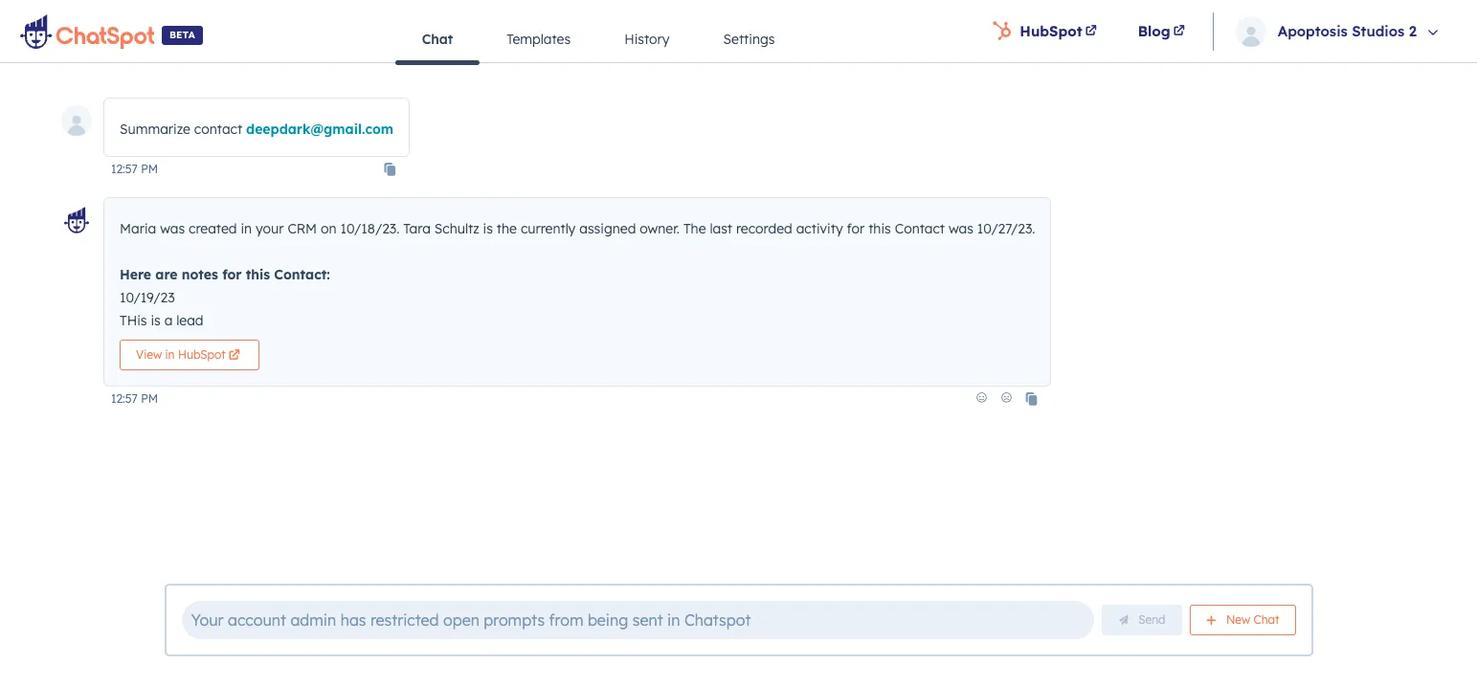 Task type: describe. For each thing, give the bounding box(es) containing it.
view in hubspot
[[136, 348, 226, 362]]

new chat button
[[1190, 605, 1296, 636]]

beta link
[[0, 0, 223, 62]]

contact
[[194, 121, 242, 138]]

schultz
[[435, 220, 479, 237]]

2 was from the left
[[949, 220, 974, 237]]

the
[[684, 220, 706, 237]]

history
[[624, 31, 670, 48]]

Your account admin has restricted open prompts from being sent in Chatspot text field
[[181, 601, 1094, 640]]

2
[[1409, 22, 1417, 40]]

1 horizontal spatial this
[[869, 220, 891, 237]]

link opens in a new window image
[[1086, 25, 1097, 37]]

history link
[[598, 16, 697, 62]]

owner.
[[640, 220, 680, 237]]

2 pm from the top
[[141, 392, 158, 406]]

contact
[[895, 220, 945, 237]]

currently
[[521, 220, 576, 237]]

the
[[497, 220, 517, 237]]

navigation containing chat
[[395, 16, 802, 65]]

0 vertical spatial is
[[483, 220, 493, 237]]

activity
[[796, 220, 843, 237]]

studios
[[1352, 22, 1405, 40]]

settings
[[723, 31, 775, 48]]

your
[[256, 220, 284, 237]]

0 vertical spatial for
[[847, 220, 865, 237]]

new chat
[[1223, 613, 1280, 627]]

contact:
[[274, 266, 330, 283]]

1 was from the left
[[160, 220, 185, 237]]

created
[[189, 220, 237, 237]]

beta
[[169, 28, 195, 41]]

1 12:57 from the top
[[111, 162, 138, 176]]

0 horizontal spatial in
[[165, 348, 175, 362]]

last
[[710, 220, 733, 237]]

are
[[155, 266, 178, 283]]

apoptosis studios 2
[[1278, 22, 1417, 40]]

summarize
[[120, 121, 190, 138]]

crm
[[288, 220, 317, 237]]

hubspot inside view in hubspot link
[[178, 348, 226, 362]]

deepdark@gmail.com link
[[246, 121, 394, 138]]

link opens in a new window image inside hubspot link
[[1086, 20, 1097, 43]]

blog
[[1138, 22, 1171, 40]]

2 12:57 from the top
[[111, 392, 138, 406]]



Task type: locate. For each thing, give the bounding box(es) containing it.
for
[[847, 220, 865, 237], [222, 266, 242, 283]]

was right contact
[[949, 220, 974, 237]]

is left the
[[483, 220, 493, 237]]

pm
[[141, 162, 158, 176], [141, 392, 158, 406]]

this
[[869, 220, 891, 237], [246, 266, 270, 283]]

summarize contact deepdark@gmail.com
[[120, 121, 394, 138]]

1 12:57 pm from the top
[[111, 162, 158, 176]]

in
[[241, 220, 252, 237], [165, 348, 175, 362]]

0 horizontal spatial is
[[151, 312, 161, 329]]

0 horizontal spatial hubspot
[[178, 348, 226, 362]]

maria was created in your crm on 10/18/23. tara schultz is the currently assigned owner. the last recorded activity for this contact was 10/27/23.
[[120, 220, 1036, 237]]

12:57 pm down summarize
[[111, 162, 158, 176]]

pm down summarize
[[141, 162, 158, 176]]

1 horizontal spatial for
[[847, 220, 865, 237]]

this left 'contact:' in the top of the page
[[246, 266, 270, 283]]

1 vertical spatial is
[[151, 312, 161, 329]]

12:57 pm down view
[[111, 392, 158, 406]]

view in hubspot link
[[120, 340, 259, 371]]

send
[[1135, 613, 1166, 627]]

on
[[321, 220, 337, 237]]

1 horizontal spatial in
[[241, 220, 252, 237]]

chat
[[422, 31, 453, 48], [1254, 613, 1280, 627]]

0 horizontal spatial this
[[246, 266, 270, 283]]

hubspot inside hubspot link
[[1020, 22, 1083, 40]]

2 12:57 pm from the top
[[111, 392, 158, 406]]

pm down view
[[141, 392, 158, 406]]

templates link
[[480, 16, 598, 62]]

for right activity
[[847, 220, 865, 237]]

for right notes
[[222, 266, 242, 283]]

12:57 down view
[[111, 392, 138, 406]]

0 vertical spatial this
[[869, 220, 891, 237]]

here
[[120, 266, 151, 283]]

0 horizontal spatial for
[[222, 266, 242, 283]]

in right view
[[165, 348, 175, 362]]

12:57 down summarize
[[111, 162, 138, 176]]

this left contact
[[869, 220, 891, 237]]

chat link
[[395, 16, 480, 65]]

10/19/23
[[120, 289, 175, 306]]

chat inside navigation
[[422, 31, 453, 48]]

this
[[120, 312, 147, 329]]

0 vertical spatial in
[[241, 220, 252, 237]]

hubspot
[[1020, 22, 1083, 40], [178, 348, 226, 362]]

hubspot left link opens in a new window icon in the top right of the page
[[1020, 22, 1083, 40]]

1 horizontal spatial is
[[483, 220, 493, 237]]

0 horizontal spatial was
[[160, 220, 185, 237]]

12:57
[[111, 162, 138, 176], [111, 392, 138, 406]]

lead
[[176, 312, 203, 329]]

send button
[[1102, 605, 1182, 636]]

1 vertical spatial chat
[[1254, 613, 1280, 627]]

chat inside new chat button
[[1254, 613, 1280, 627]]

12:57 pm
[[111, 162, 158, 176], [111, 392, 158, 406]]

notes
[[182, 266, 218, 283]]

hubspot down lead
[[178, 348, 226, 362]]

in left your
[[241, 220, 252, 237]]

1 vertical spatial for
[[222, 266, 242, 283]]

is inside here are notes for this contact: 10/19/23 this is a lead
[[151, 312, 161, 329]]

0 vertical spatial hubspot
[[1020, 22, 1083, 40]]

templates
[[507, 31, 571, 48]]

1 vertical spatial pm
[[141, 392, 158, 406]]

1 pm from the top
[[141, 162, 158, 176]]

1 vertical spatial hubspot
[[178, 348, 226, 362]]

1 vertical spatial in
[[165, 348, 175, 362]]

10/27/23.
[[978, 220, 1036, 237]]

is
[[483, 220, 493, 237], [151, 312, 161, 329]]

settings link
[[697, 16, 802, 62]]

1 horizontal spatial was
[[949, 220, 974, 237]]

link opens in a new window image
[[1086, 20, 1097, 43], [1174, 20, 1185, 43], [1174, 25, 1185, 37]]

apoptosis
[[1278, 22, 1348, 40]]

was right maria
[[160, 220, 185, 237]]

1 vertical spatial 12:57
[[111, 392, 138, 406]]

new
[[1226, 613, 1251, 627]]

1 horizontal spatial chat
[[1254, 613, 1280, 627]]

a
[[164, 312, 173, 329]]

0 vertical spatial 12:57
[[111, 162, 138, 176]]

deepdark@gmail.com
[[246, 121, 394, 138]]

0 horizontal spatial chat
[[422, 31, 453, 48]]

0 vertical spatial chat
[[422, 31, 453, 48]]

maria
[[120, 220, 156, 237]]

tara
[[403, 220, 431, 237]]

view
[[136, 348, 162, 362]]

was
[[160, 220, 185, 237], [949, 220, 974, 237]]

blog link
[[1119, 0, 1207, 62]]

is left a
[[151, 312, 161, 329]]

hubspot link
[[974, 0, 1119, 62]]

10/18/23.
[[340, 220, 400, 237]]

for inside here are notes for this contact: 10/19/23 this is a lead
[[222, 266, 242, 283]]

recorded
[[736, 220, 793, 237]]

apoptosis studios 2 button
[[1220, 0, 1466, 62]]

assigned
[[579, 220, 636, 237]]

1 horizontal spatial hubspot
[[1020, 22, 1083, 40]]

navigation
[[395, 16, 802, 65]]

1 vertical spatial 12:57 pm
[[111, 392, 158, 406]]

here are notes for this contact: 10/19/23 this is a lead
[[120, 266, 330, 329]]

0 vertical spatial 12:57 pm
[[111, 162, 158, 176]]

this inside here are notes for this contact: 10/19/23 this is a lead
[[246, 266, 270, 283]]

1 vertical spatial this
[[246, 266, 270, 283]]

0 vertical spatial pm
[[141, 162, 158, 176]]



Task type: vqa. For each thing, say whether or not it's contained in the screenshot.
in to the top
yes



